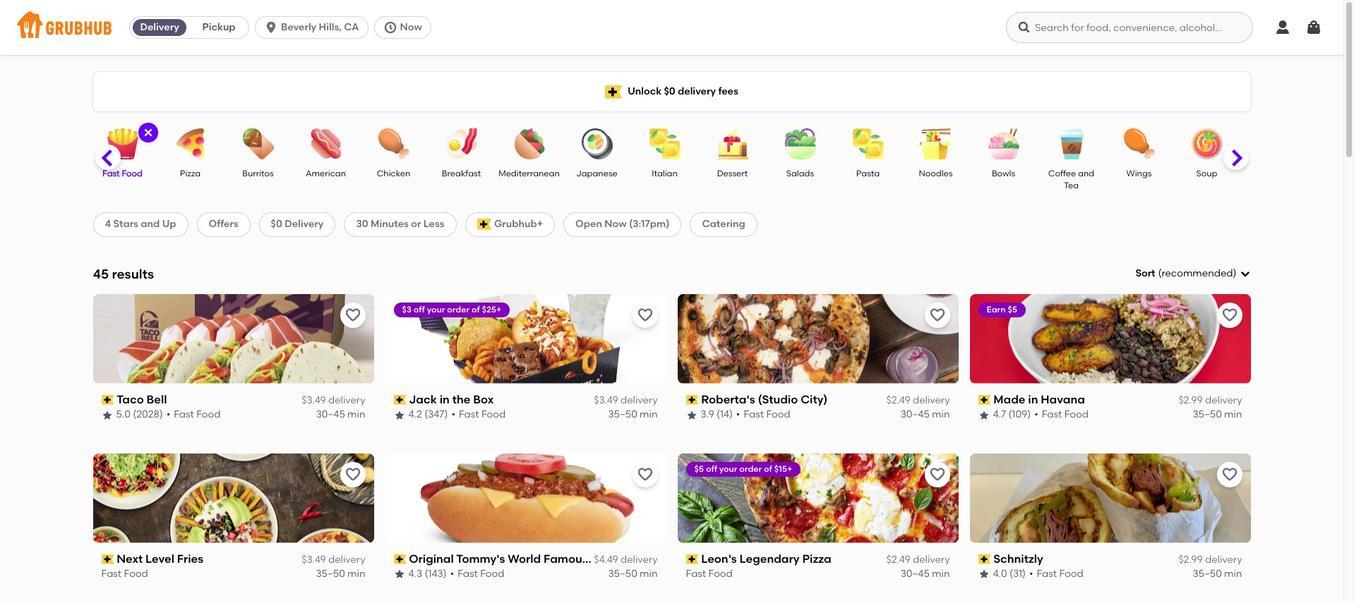 Task type: locate. For each thing, give the bounding box(es) containing it.
roberta's
[[701, 393, 755, 407]]

1 vertical spatial $2.99
[[1179, 554, 1203, 566]]

• down jack in the box
[[452, 409, 455, 421]]

breakfast
[[442, 169, 481, 179]]

$3.49 delivery
[[302, 395, 365, 407], [594, 395, 658, 407], [302, 554, 365, 566]]

2 $2.99 from the top
[[1179, 554, 1203, 566]]

• fast food down bell
[[166, 409, 221, 421]]

0 vertical spatial $2.99
[[1179, 395, 1203, 407]]

35–50 min
[[608, 409, 658, 421], [1193, 409, 1243, 421], [316, 569, 365, 581], [608, 569, 658, 581], [1193, 569, 1243, 581]]

0 vertical spatial $2.49 delivery
[[887, 395, 950, 407]]

pizza right legendary on the bottom right of page
[[803, 553, 832, 566]]

food down the fast food image
[[122, 169, 143, 179]]

fast
[[102, 169, 120, 179], [174, 409, 194, 421], [459, 409, 479, 421], [744, 409, 764, 421], [1042, 409, 1062, 421], [101, 569, 122, 581], [458, 569, 478, 581], [686, 569, 706, 581], [1037, 569, 1057, 581]]

5.0
[[116, 409, 131, 421]]

1 vertical spatial $2.99 delivery
[[1179, 554, 1243, 566]]

fast down next on the bottom
[[101, 569, 122, 581]]

2 $2.99 delivery from the top
[[1179, 554, 1243, 566]]

food for schnitzly
[[1060, 569, 1084, 581]]

subscription pass image left the schnitzly
[[979, 555, 991, 565]]

$0 right unlock
[[664, 85, 676, 97]]

food down havana
[[1065, 409, 1089, 421]]

• right the (31)
[[1030, 569, 1034, 581]]

30–45 for leon's legendary pizza
[[901, 569, 930, 581]]

food down (studio
[[767, 409, 791, 421]]

0 horizontal spatial of
[[472, 305, 480, 315]]

0 horizontal spatial off
[[414, 305, 425, 315]]

30–45 min for roberta's (studio city)
[[901, 409, 950, 421]]

(2028)
[[133, 409, 163, 421]]

subscription pass image left 'leon's' on the right of page
[[686, 555, 699, 565]]

star icon image left 4.7
[[979, 410, 990, 421]]

1 horizontal spatial now
[[605, 218, 627, 230]]

fast for jack in the box
[[459, 409, 479, 421]]

0 horizontal spatial and
[[141, 218, 160, 230]]

• for jack
[[452, 409, 455, 421]]

0 horizontal spatial subscription pass image
[[394, 396, 406, 405]]

star icon image left 4.2
[[394, 410, 405, 421]]

grubhub plus flag logo image
[[605, 85, 622, 99], [477, 219, 491, 231]]

fast food
[[102, 169, 143, 179], [101, 569, 148, 581], [686, 569, 733, 581]]

$0
[[664, 85, 676, 97], [271, 218, 282, 230]]

1 horizontal spatial in
[[1028, 393, 1039, 407]]

grubhub plus flag logo image left unlock
[[605, 85, 622, 99]]

food right (2028) at the left bottom of the page
[[196, 409, 221, 421]]

box
[[473, 393, 494, 407]]

japanese image
[[572, 129, 622, 160]]

salads
[[787, 169, 814, 179]]

delivery left the pickup
[[140, 21, 179, 33]]

2 $2.49 delivery from the top
[[887, 554, 950, 566]]

coffee and tea
[[1049, 169, 1095, 191]]

4.2
[[409, 409, 422, 421]]

•
[[166, 409, 170, 421], [452, 409, 455, 421], [737, 409, 740, 421], [1035, 409, 1039, 421], [450, 569, 454, 581], [1030, 569, 1034, 581]]

35–50 min for havana
[[1193, 409, 1243, 421]]

legendary
[[740, 553, 800, 566]]

0 horizontal spatial grubhub plus flag logo image
[[477, 219, 491, 231]]

$2.99 for made in havana
[[1179, 395, 1203, 407]]

subscription pass image left made
[[979, 396, 991, 405]]

next
[[117, 553, 143, 566]]

chicken image
[[369, 129, 418, 160]]

0 horizontal spatial save this restaurant image
[[344, 307, 361, 324]]

1 in from the left
[[440, 393, 450, 407]]

save this restaurant image
[[344, 307, 361, 324], [637, 307, 654, 324], [1221, 467, 1238, 484]]

$3.49 for taco bell
[[302, 395, 326, 407]]

0 vertical spatial and
[[1078, 169, 1095, 179]]

35–50 for havana
[[1193, 409, 1222, 421]]

recommended
[[1162, 268, 1233, 280]]

chicken
[[377, 169, 411, 179]]

save this restaurant image for schnitzly
[[1221, 467, 1238, 484]]

$2.49
[[887, 395, 911, 407], [887, 554, 911, 566]]

• fast food down box
[[452, 409, 506, 421]]

2 $2.49 from the top
[[887, 554, 911, 566]]

hills,
[[319, 21, 342, 33]]

• down made in havana
[[1035, 409, 1039, 421]]

0 vertical spatial $2.99 delivery
[[1179, 395, 1243, 407]]

• fast food down tommy's
[[450, 569, 505, 581]]

1 vertical spatial your
[[720, 464, 738, 474]]

subscription pass image left next on the bottom
[[101, 555, 114, 565]]

grubhub+
[[494, 218, 543, 230]]

taco bell logo image
[[93, 294, 374, 384]]

delivery
[[678, 85, 716, 97], [328, 395, 365, 407], [621, 395, 658, 407], [913, 395, 950, 407], [1206, 395, 1243, 407], [328, 554, 365, 566], [621, 554, 658, 566], [913, 554, 950, 566], [1206, 554, 1243, 566]]

$5 down 3.9
[[695, 464, 704, 474]]

fast food for next level fries
[[101, 569, 148, 581]]

2 horizontal spatial subscription pass image
[[979, 396, 991, 405]]

$5 off your order of $15+
[[695, 464, 792, 474]]

• for roberta's
[[737, 409, 740, 421]]

order left the $25+
[[447, 305, 470, 315]]

$15+
[[775, 464, 792, 474]]

of for pizza
[[764, 464, 772, 474]]

tommy's
[[456, 553, 505, 566]]

$2.49 for pizza
[[887, 554, 911, 566]]

1 $2.99 delivery from the top
[[1179, 395, 1243, 407]]

30–45
[[316, 409, 345, 421], [901, 409, 930, 421], [901, 569, 930, 581]]

• fast food right the (31)
[[1030, 569, 1084, 581]]

1 vertical spatial grubhub plus flag logo image
[[477, 219, 491, 231]]

food right the (31)
[[1060, 569, 1084, 581]]

1 horizontal spatial and
[[1078, 169, 1095, 179]]

fast down tommy's
[[458, 569, 478, 581]]

svg image
[[1275, 19, 1292, 36], [1306, 19, 1323, 36], [264, 20, 278, 35], [1240, 268, 1251, 280]]

food for taco bell
[[196, 409, 221, 421]]

now right ca
[[400, 21, 422, 33]]

min for taco bell
[[348, 409, 365, 421]]

35–50 min for the
[[608, 409, 658, 421]]

1 horizontal spatial delivery
[[285, 218, 324, 230]]

and left up
[[141, 218, 160, 230]]

order for in
[[447, 305, 470, 315]]

2 in from the left
[[1028, 393, 1039, 407]]

0 vertical spatial $0
[[664, 85, 676, 97]]

1 horizontal spatial svg image
[[383, 20, 397, 35]]

1 horizontal spatial your
[[720, 464, 738, 474]]

fast for taco bell
[[174, 409, 194, 421]]

fees
[[719, 85, 739, 97]]

subscription pass image left jack
[[394, 396, 406, 405]]

fast for made in havana
[[1042, 409, 1062, 421]]

1 $2.49 from the top
[[887, 395, 911, 407]]

of
[[472, 305, 480, 315], [764, 464, 772, 474]]

• fast food for original
[[450, 569, 505, 581]]

pizza
[[180, 169, 201, 179], [803, 553, 832, 566]]

in left the
[[440, 393, 450, 407]]

pizza down pizza image
[[180, 169, 201, 179]]

food for original tommy's world famous hamburgers
[[480, 569, 505, 581]]

world
[[508, 553, 541, 566]]

• for taco
[[166, 409, 170, 421]]

unlock $0 delivery fees
[[628, 85, 739, 97]]

pickup
[[202, 21, 236, 33]]

None field
[[1136, 267, 1251, 281]]

off right $3 at the bottom
[[414, 305, 425, 315]]

roberta's (studio city)
[[701, 393, 828, 407]]

0 horizontal spatial delivery
[[140, 21, 179, 33]]

$2.99 delivery for schnitzly
[[1179, 554, 1243, 566]]

0 vertical spatial delivery
[[140, 21, 179, 33]]

food down 'leon's' on the right of page
[[709, 569, 733, 581]]

$5
[[1008, 305, 1018, 315], [695, 464, 704, 474]]

0 vertical spatial order
[[447, 305, 470, 315]]

now right the open
[[605, 218, 627, 230]]

food down tommy's
[[480, 569, 505, 581]]

1 vertical spatial $5
[[695, 464, 704, 474]]

subscription pass image for roberta's
[[686, 396, 699, 405]]

4.7 (109)
[[993, 409, 1031, 421]]

bowls image
[[979, 129, 1029, 160]]

• fast food down havana
[[1035, 409, 1089, 421]]

delivery for original tommy's world famous hamburgers
[[621, 554, 658, 566]]

0 horizontal spatial now
[[400, 21, 422, 33]]

45 results
[[93, 266, 154, 282]]

fries
[[177, 553, 203, 566]]

fast down the
[[459, 409, 479, 421]]

1 vertical spatial off
[[706, 464, 717, 474]]

4.2 (347)
[[409, 409, 448, 421]]

your down (14)
[[720, 464, 738, 474]]

grubhub plus flag logo image left grubhub+
[[477, 219, 491, 231]]

off for jack
[[414, 305, 425, 315]]

salads image
[[776, 129, 825, 160]]

star icon image left 5.0
[[101, 410, 113, 421]]

0 horizontal spatial $0
[[271, 218, 282, 230]]

1 horizontal spatial grubhub plus flag logo image
[[605, 85, 622, 99]]

0 vertical spatial of
[[472, 305, 480, 315]]

italian
[[652, 169, 678, 179]]

subscription pass image
[[101, 396, 114, 405], [686, 396, 699, 405], [101, 555, 114, 565], [394, 555, 406, 565], [979, 555, 991, 565]]

0 vertical spatial off
[[414, 305, 425, 315]]

svg image inside beverly hills, ca "button"
[[264, 20, 278, 35]]

american
[[306, 169, 346, 179]]

star icon image
[[101, 410, 113, 421], [394, 410, 405, 421], [686, 410, 697, 421], [979, 410, 990, 421], [394, 570, 405, 581], [979, 570, 990, 581]]

$2.49 delivery
[[887, 395, 950, 407], [887, 554, 950, 566]]

0 vertical spatial grubhub plus flag logo image
[[605, 85, 622, 99]]

$0 delivery
[[271, 218, 324, 230]]

fast food down next on the bottom
[[101, 569, 148, 581]]

• right (14)
[[737, 409, 740, 421]]

min for next level fries
[[348, 569, 365, 581]]

1 horizontal spatial of
[[764, 464, 772, 474]]

• down bell
[[166, 409, 170, 421]]

star icon image left 3.9
[[686, 410, 697, 421]]

star icon image for original
[[394, 570, 405, 581]]

famous
[[544, 553, 588, 566]]

schnitzly logo image
[[970, 454, 1251, 544]]

(14)
[[717, 409, 733, 421]]

in up '(109)'
[[1028, 393, 1039, 407]]

$0 right offers
[[271, 218, 282, 230]]

subscription pass image for jack in the box
[[394, 396, 406, 405]]

$2.99 for schnitzly
[[1179, 554, 1203, 566]]

1 vertical spatial delivery
[[285, 218, 324, 230]]

dessert
[[717, 169, 748, 179]]

beverly
[[281, 21, 317, 33]]

0 horizontal spatial your
[[427, 305, 445, 315]]

fast down havana
[[1042, 409, 1062, 421]]

min for schnitzly
[[1225, 569, 1243, 581]]

0 horizontal spatial $5
[[695, 464, 704, 474]]

1 horizontal spatial off
[[706, 464, 717, 474]]

fast right the (31)
[[1037, 569, 1057, 581]]

0 vertical spatial now
[[400, 21, 422, 33]]

delivery down american
[[285, 218, 324, 230]]

1 horizontal spatial $0
[[664, 85, 676, 97]]

offers
[[209, 218, 238, 230]]

min
[[348, 409, 365, 421], [640, 409, 658, 421], [932, 409, 950, 421], [1225, 409, 1243, 421], [348, 569, 365, 581], [640, 569, 658, 581], [932, 569, 950, 581], [1225, 569, 1243, 581]]

1 horizontal spatial order
[[740, 464, 762, 474]]

35–50 for fries
[[316, 569, 345, 581]]

results
[[112, 266, 154, 282]]

0 horizontal spatial pizza
[[180, 169, 201, 179]]

0 vertical spatial $2.49
[[887, 395, 911, 407]]

1 $2.99 from the top
[[1179, 395, 1203, 407]]

level
[[146, 553, 174, 566]]

0 vertical spatial $5
[[1008, 305, 1018, 315]]

1 vertical spatial $2.49
[[887, 554, 911, 566]]

• fast food for taco
[[166, 409, 221, 421]]

order
[[447, 305, 470, 315], [740, 464, 762, 474]]

subscription pass image left original
[[394, 555, 406, 565]]

1 $2.49 delivery from the top
[[887, 395, 950, 407]]

beverly hills, ca button
[[255, 16, 374, 39]]

0 vertical spatial your
[[427, 305, 445, 315]]

$2.49 delivery for roberta's (studio city)
[[887, 395, 950, 407]]

1 vertical spatial $2.49 delivery
[[887, 554, 950, 566]]

35–50 min for fries
[[316, 569, 365, 581]]

$4.49 delivery
[[594, 554, 658, 566]]

food
[[122, 169, 143, 179], [196, 409, 221, 421], [482, 409, 506, 421], [767, 409, 791, 421], [1065, 409, 1089, 421], [124, 569, 148, 581], [480, 569, 505, 581], [709, 569, 733, 581], [1060, 569, 1084, 581]]

subscription pass image left roberta's
[[686, 396, 699, 405]]

1 horizontal spatial save this restaurant image
[[637, 307, 654, 324]]

order left $15+
[[740, 464, 762, 474]]

earn $5
[[987, 305, 1018, 315]]

wings
[[1127, 169, 1152, 179]]

0 horizontal spatial in
[[440, 393, 450, 407]]

and inside coffee and tea
[[1078, 169, 1095, 179]]

$2.99 delivery
[[1179, 395, 1243, 407], [1179, 554, 1243, 566]]

$2.49 for city)
[[887, 395, 911, 407]]

your right $3 at the bottom
[[427, 305, 445, 315]]

save this restaurant button
[[340, 303, 365, 328], [632, 303, 658, 328], [925, 303, 950, 328], [1217, 303, 1243, 328], [340, 462, 365, 488], [632, 462, 658, 488], [925, 462, 950, 488], [1217, 462, 1243, 488]]

of left $15+
[[764, 464, 772, 474]]

svg image
[[383, 20, 397, 35], [1018, 20, 1032, 35], [142, 127, 154, 138]]

of for the
[[472, 305, 480, 315]]

1 vertical spatial order
[[740, 464, 762, 474]]

off down 3.9
[[706, 464, 717, 474]]

in
[[440, 393, 450, 407], [1028, 393, 1039, 407]]

breakfast image
[[437, 129, 486, 160]]

$5 right earn
[[1008, 305, 1018, 315]]

of left the $25+
[[472, 305, 480, 315]]

star icon image left 4.3
[[394, 570, 405, 581]]

4 stars and up
[[105, 218, 176, 230]]

food down box
[[482, 409, 506, 421]]

2 horizontal spatial save this restaurant image
[[1221, 467, 1238, 484]]

subscription pass image for taco
[[101, 396, 114, 405]]

subscription pass image left taco at left bottom
[[101, 396, 114, 405]]

1 vertical spatial now
[[605, 218, 627, 230]]

and
[[1078, 169, 1095, 179], [141, 218, 160, 230]]

save this restaurant image for next level fries
[[344, 467, 361, 484]]

save this restaurant image
[[929, 307, 946, 324], [1221, 307, 1238, 324], [344, 467, 361, 484], [637, 467, 654, 484], [929, 467, 946, 484]]

• right (143)
[[450, 569, 454, 581]]

$2.99
[[1179, 395, 1203, 407], [1179, 554, 1203, 566]]

1 horizontal spatial pizza
[[803, 553, 832, 566]]

food for roberta's (studio city)
[[767, 409, 791, 421]]

• fast food down roberta's (studio city)
[[737, 409, 791, 421]]

food down next on the bottom
[[124, 569, 148, 581]]

main navigation navigation
[[0, 0, 1344, 55]]

4.7
[[993, 409, 1006, 421]]

subscription pass image
[[394, 396, 406, 405], [979, 396, 991, 405], [686, 555, 699, 565]]

• fast food
[[166, 409, 221, 421], [452, 409, 506, 421], [737, 409, 791, 421], [1035, 409, 1089, 421], [450, 569, 505, 581], [1030, 569, 1084, 581]]

delivery for leon's legendary pizza
[[913, 554, 950, 566]]

fast down 'leon's' on the right of page
[[686, 569, 706, 581]]

and up the tea at right
[[1078, 169, 1095, 179]]

0 horizontal spatial order
[[447, 305, 470, 315]]

fast food down 'leon's' on the right of page
[[686, 569, 733, 581]]

fast right (2028) at the left bottom of the page
[[174, 409, 194, 421]]

save this restaurant image for original tommy's world famous hamburgers
[[637, 467, 654, 484]]

made in havana logo image
[[970, 294, 1251, 384]]

fast down roberta's (studio city)
[[744, 409, 764, 421]]

1 vertical spatial of
[[764, 464, 772, 474]]

1 horizontal spatial subscription pass image
[[686, 555, 699, 565]]

0 horizontal spatial svg image
[[142, 127, 154, 138]]



Task type: vqa. For each thing, say whether or not it's contained in the screenshot.
$2.99 to the top
yes



Task type: describe. For each thing, give the bounding box(es) containing it.
4.3 (143)
[[409, 569, 447, 581]]

1 vertical spatial $0
[[271, 218, 282, 230]]

min for roberta's (studio city)
[[932, 409, 950, 421]]

5.0 (2028)
[[116, 409, 163, 421]]

burritos
[[242, 169, 274, 179]]

• for original
[[450, 569, 454, 581]]

in for made
[[1028, 393, 1039, 407]]

(143)
[[425, 569, 447, 581]]

fast for roberta's (studio city)
[[744, 409, 764, 421]]

hamburgers
[[591, 553, 660, 566]]

subscription pass image for next
[[101, 555, 114, 565]]

sort ( recommended )
[[1136, 268, 1237, 280]]

(31)
[[1010, 569, 1026, 581]]

• fast food for roberta's
[[737, 409, 791, 421]]

$3.49 delivery for jack in the box
[[594, 395, 658, 407]]

(
[[1159, 268, 1162, 280]]

$4.49
[[594, 554, 618, 566]]

unlock
[[628, 85, 662, 97]]

$3.49 delivery for taco bell
[[302, 395, 365, 407]]

now button
[[374, 16, 437, 39]]

fast food image
[[98, 129, 147, 160]]

2 horizontal spatial svg image
[[1018, 20, 1032, 35]]

leon's
[[701, 553, 737, 566]]

save this restaurant image for roberta's (studio city)
[[929, 307, 946, 324]]

35–50 min for world
[[608, 569, 658, 581]]

4.0
[[993, 569, 1008, 581]]

min for made in havana
[[1225, 409, 1243, 421]]

made
[[994, 393, 1026, 407]]

pizza image
[[166, 129, 215, 160]]

bowls
[[992, 169, 1016, 179]]

less
[[424, 218, 445, 230]]

30–45 for taco bell
[[316, 409, 345, 421]]

sort
[[1136, 268, 1156, 280]]

dessert image
[[708, 129, 757, 160]]

the
[[452, 393, 471, 407]]

stars
[[113, 218, 138, 230]]

pickup button
[[189, 16, 249, 39]]

tea
[[1064, 181, 1079, 191]]

italian image
[[640, 129, 690, 160]]

burritos image
[[233, 129, 283, 160]]

delivery for schnitzly
[[1206, 554, 1243, 566]]

min for original tommy's world famous hamburgers
[[640, 569, 658, 581]]

$3
[[402, 305, 412, 315]]

delivery for made in havana
[[1206, 395, 1243, 407]]

pasta image
[[844, 129, 893, 160]]

(347)
[[425, 409, 448, 421]]

star icon image for jack
[[394, 410, 405, 421]]

(3:17pm)
[[629, 218, 670, 230]]

30 minutes or less
[[356, 218, 445, 230]]

45
[[93, 266, 109, 282]]

fast for original tommy's world famous hamburgers
[[458, 569, 478, 581]]

delivery inside button
[[140, 21, 179, 33]]

$3 off your order of $25+
[[402, 305, 502, 315]]

roberta's (studio city) logo image
[[678, 294, 959, 384]]

$2.49 delivery for leon's legendary pizza
[[887, 554, 950, 566]]

your for jack
[[427, 305, 445, 315]]

mediterranean image
[[505, 129, 554, 160]]

star icon image for taco
[[101, 410, 113, 421]]

delivery for roberta's (studio city)
[[913, 395, 950, 407]]

leon's legendary pizza
[[701, 553, 832, 566]]

next level fries
[[117, 553, 203, 566]]

leon's legendary pizza logo image
[[678, 454, 959, 544]]

fast down the fast food image
[[102, 169, 120, 179]]

grubhub plus flag logo image for grubhub+
[[477, 219, 491, 231]]

svg image inside now button
[[383, 20, 397, 35]]

fast food down the fast food image
[[102, 169, 143, 179]]

japanese
[[576, 169, 618, 179]]

grubhub plus flag logo image for unlock $0 delivery fees
[[605, 85, 622, 99]]

wings image
[[1115, 129, 1164, 160]]

fast food for leon's legendary pizza
[[686, 569, 733, 581]]

)
[[1233, 268, 1237, 280]]

star icon image for made
[[979, 410, 990, 421]]

30–45 min for taco bell
[[316, 409, 365, 421]]

minutes
[[371, 218, 409, 230]]

beverly hills, ca
[[281, 21, 359, 33]]

noodles
[[919, 169, 953, 179]]

taco bell
[[117, 393, 167, 407]]

$2.99 delivery for made in havana
[[1179, 395, 1243, 407]]

fast for schnitzly
[[1037, 569, 1057, 581]]

open now (3:17pm)
[[576, 218, 670, 230]]

• fast food for jack
[[452, 409, 506, 421]]

30
[[356, 218, 368, 230]]

food for made in havana
[[1065, 409, 1089, 421]]

in for jack
[[440, 393, 450, 407]]

1 horizontal spatial $5
[[1008, 305, 1018, 315]]

up
[[162, 218, 176, 230]]

original
[[409, 553, 454, 566]]

bell
[[147, 393, 167, 407]]

1 vertical spatial pizza
[[803, 553, 832, 566]]

min for jack in the box
[[640, 409, 658, 421]]

off for leon's
[[706, 464, 717, 474]]

open
[[576, 218, 602, 230]]

or
[[411, 218, 421, 230]]

0 vertical spatial pizza
[[180, 169, 201, 179]]

30–45 for roberta's (studio city)
[[901, 409, 930, 421]]

pasta
[[857, 169, 880, 179]]

4
[[105, 218, 111, 230]]

35–50 for the
[[608, 409, 638, 421]]

subscription pass image for made in havana
[[979, 396, 991, 405]]

now inside button
[[400, 21, 422, 33]]

order for legendary
[[740, 464, 762, 474]]

(studio
[[758, 393, 798, 407]]

• fast food for made
[[1035, 409, 1089, 421]]

Search for food, convenience, alcohol... search field
[[1006, 12, 1254, 43]]

4.3
[[409, 569, 422, 581]]

original tommy's world famous hamburgers
[[409, 553, 660, 566]]

delivery for taco bell
[[328, 395, 365, 407]]

35–50 for world
[[608, 569, 638, 581]]

4.0 (31)
[[993, 569, 1026, 581]]

none field containing sort
[[1136, 267, 1251, 281]]

coffee and tea image
[[1047, 129, 1096, 160]]

food for jack in the box
[[482, 409, 506, 421]]

1 vertical spatial and
[[141, 218, 160, 230]]

delivery button
[[130, 16, 189, 39]]

catering
[[702, 218, 746, 230]]

noodles image
[[911, 129, 961, 160]]

original tommy's world famous hamburgers logo image
[[385, 454, 666, 544]]

$3.49 delivery for next level fries
[[302, 554, 365, 566]]

$3.49 for next level fries
[[302, 554, 326, 566]]

save this restaurant image for taco bell
[[344, 307, 361, 324]]

jack
[[409, 393, 437, 407]]

subscription pass image for leon's legendary pizza
[[686, 555, 699, 565]]

earn
[[987, 305, 1006, 315]]

city)
[[801, 393, 828, 407]]

next level fries  logo image
[[93, 454, 374, 544]]

30–45 min for leon's legendary pizza
[[901, 569, 950, 581]]

soup
[[1197, 169, 1218, 179]]

min for leon's legendary pizza
[[932, 569, 950, 581]]

subscription pass image for original
[[394, 555, 406, 565]]

3.9
[[701, 409, 714, 421]]

made in havana
[[994, 393, 1085, 407]]

taco
[[117, 393, 144, 407]]

american image
[[301, 129, 351, 160]]

jack in the box
[[409, 393, 494, 407]]

soup image
[[1183, 129, 1232, 160]]

schnitzly
[[994, 553, 1044, 566]]

$25+
[[482, 305, 502, 315]]

• for made
[[1035, 409, 1039, 421]]

jack in the box logo image
[[385, 294, 666, 384]]

star icon image for roberta's
[[686, 410, 697, 421]]

star icon image left 4.0
[[979, 570, 990, 581]]

(109)
[[1009, 409, 1031, 421]]

delivery for jack in the box
[[621, 395, 658, 407]]

ca
[[344, 21, 359, 33]]

your for leon's
[[720, 464, 738, 474]]

delivery for next level fries
[[328, 554, 365, 566]]

$3.49 for jack in the box
[[594, 395, 618, 407]]

havana
[[1041, 393, 1085, 407]]

mediterranean
[[499, 169, 560, 179]]

coffee
[[1049, 169, 1076, 179]]



